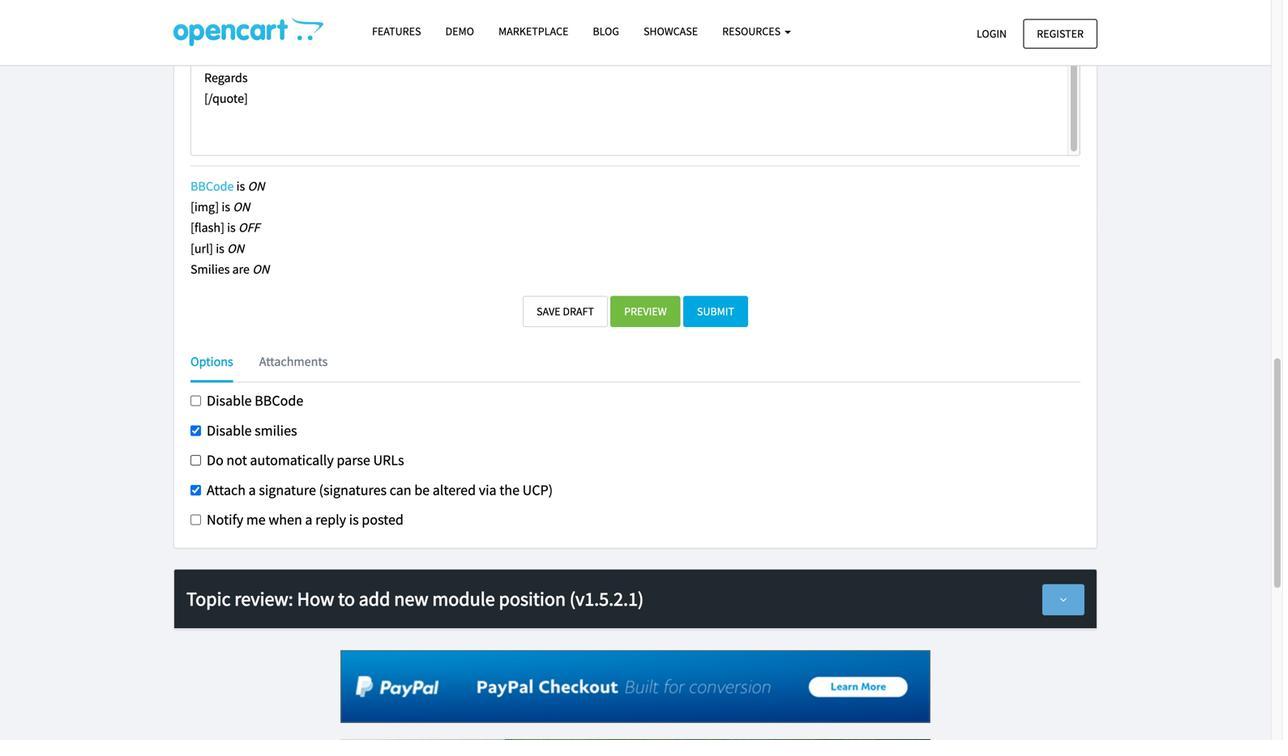 Task type: locate. For each thing, give the bounding box(es) containing it.
me
[[246, 511, 266, 529]]

1 horizontal spatial bbcode
[[255, 392, 303, 410]]

bbcode up [img]
[[190, 178, 234, 195]]

2 disable from the top
[[207, 422, 252, 440]]

demo link
[[433, 17, 486, 45]]

register
[[1037, 26, 1084, 41]]

disable
[[207, 392, 252, 410], [207, 422, 252, 440]]

a
[[249, 481, 256, 500], [305, 511, 312, 529]]

options link
[[190, 352, 245, 383]]

None checkbox
[[190, 426, 201, 436], [190, 456, 201, 466], [190, 515, 201, 526], [190, 426, 201, 436], [190, 456, 201, 466], [190, 515, 201, 526]]

disable bbcode
[[207, 392, 303, 410]]

do
[[207, 452, 224, 470]]

do not automatically parse urls
[[207, 452, 404, 470]]

ucp)
[[523, 481, 553, 500]]

notify me when a reply is posted
[[207, 511, 404, 529]]

on
[[248, 178, 265, 195], [233, 199, 250, 215], [227, 241, 244, 257], [252, 261, 269, 278]]

register link
[[1023, 19, 1098, 49]]

[flash]
[[190, 220, 224, 236]]

a left the reply
[[305, 511, 312, 529]]

disable down options link
[[207, 392, 252, 410]]

1 vertical spatial disable
[[207, 422, 252, 440]]

bbcode is on [img] is on [flash] is off [url] is on smilies are on
[[190, 178, 269, 278]]

the
[[500, 481, 520, 500]]

smilies
[[190, 261, 230, 278]]

(v1.5.2.1)
[[570, 587, 644, 612]]

module
[[432, 587, 495, 612]]

None checkbox
[[190, 396, 201, 407], [190, 485, 201, 496], [190, 396, 201, 407], [190, 485, 201, 496]]

posted
[[362, 511, 404, 529]]

(signatures
[[319, 481, 387, 500]]

are
[[232, 261, 250, 278]]

resources
[[722, 24, 783, 39]]

attach
[[207, 481, 246, 500]]

is left off
[[227, 220, 236, 236]]

to
[[338, 587, 355, 612]]

bbcode up the smilies
[[255, 392, 303, 410]]

reply
[[315, 511, 346, 529]]

0 vertical spatial a
[[249, 481, 256, 500]]

tab list
[[190, 352, 1081, 383]]

disable for disable smilies
[[207, 422, 252, 440]]

0 horizontal spatial a
[[249, 481, 256, 500]]

review:
[[234, 587, 293, 612]]

a right attach
[[249, 481, 256, 500]]

off
[[238, 220, 260, 236]]

be
[[414, 481, 430, 500]]

blog link
[[581, 17, 631, 45]]

[quote=catalinux post_id=377043 time=1359247820 user_id=1652] I know it's a little bit too late but if you still need a solution check this: http://htmyell.com/adding-positions-to-opencart-theme/  I hope that helps.  Regards [/quote] text field
[[190, 0, 1081, 156]]

disable up not
[[207, 422, 252, 440]]

1 vertical spatial a
[[305, 511, 312, 529]]

bbcode
[[190, 178, 234, 195], [255, 392, 303, 410]]

marketplace link
[[486, 17, 581, 45]]

[url]
[[190, 241, 213, 257]]

attach a signature (signatures can be altered via the ucp)
[[207, 481, 553, 500]]

via
[[479, 481, 497, 500]]

1 vertical spatial bbcode
[[255, 392, 303, 410]]

None submit
[[523, 296, 608, 327], [610, 296, 681, 327], [683, 296, 748, 327], [523, 296, 608, 327], [610, 296, 681, 327], [683, 296, 748, 327]]

0 vertical spatial bbcode
[[190, 178, 234, 195]]

showcase
[[644, 24, 698, 39]]

0 horizontal spatial bbcode
[[190, 178, 234, 195]]

1 disable from the top
[[207, 392, 252, 410]]

features link
[[360, 17, 433, 45]]

0 vertical spatial disable
[[207, 392, 252, 410]]

bbcode link
[[190, 178, 234, 195]]

attachments link
[[247, 352, 340, 372]]

is
[[236, 178, 245, 195], [222, 199, 230, 215], [227, 220, 236, 236], [216, 241, 224, 257], [349, 511, 359, 529]]



Task type: vqa. For each thing, say whether or not it's contained in the screenshot.
the bottommost "Buy
no



Task type: describe. For each thing, give the bounding box(es) containing it.
[img]
[[190, 199, 219, 215]]

resources link
[[710, 17, 803, 45]]

tab list containing options
[[190, 352, 1081, 383]]

position
[[499, 587, 566, 612]]

showcase link
[[631, 17, 710, 45]]

marketplace
[[499, 24, 569, 39]]

login
[[977, 26, 1007, 41]]

not
[[227, 452, 247, 470]]

smilies
[[255, 422, 297, 440]]

topic review: how to add new module position (v1.5.2.1)
[[186, 587, 644, 612]]

automatically
[[250, 452, 334, 470]]

is right the [url]
[[216, 241, 224, 257]]

angle down image
[[1056, 595, 1071, 606]]

disable for disable bbcode
[[207, 392, 252, 410]]

parse
[[337, 452, 370, 470]]

altered
[[433, 481, 476, 500]]

disable smilies
[[207, 422, 297, 440]]

can
[[390, 481, 411, 500]]

login link
[[963, 19, 1021, 49]]

demo
[[445, 24, 474, 39]]

urls
[[373, 452, 404, 470]]

is right [img]
[[222, 199, 230, 215]]

is right the reply
[[349, 511, 359, 529]]

notify
[[207, 511, 243, 529]]

blog
[[593, 24, 619, 39]]

topic
[[186, 587, 231, 612]]

attachments
[[259, 354, 328, 370]]

1 horizontal spatial a
[[305, 511, 312, 529]]

features
[[372, 24, 421, 39]]

add
[[359, 587, 390, 612]]

new
[[394, 587, 429, 612]]

signature
[[259, 481, 316, 500]]

bbcode inside "bbcode is on [img] is on [flash] is off [url] is on smilies are on"
[[190, 178, 234, 195]]

paypal payment gateway image
[[340, 651, 931, 724]]

options
[[190, 354, 233, 370]]

is right bbcode link
[[236, 178, 245, 195]]

how
[[297, 587, 334, 612]]

when
[[269, 511, 302, 529]]



